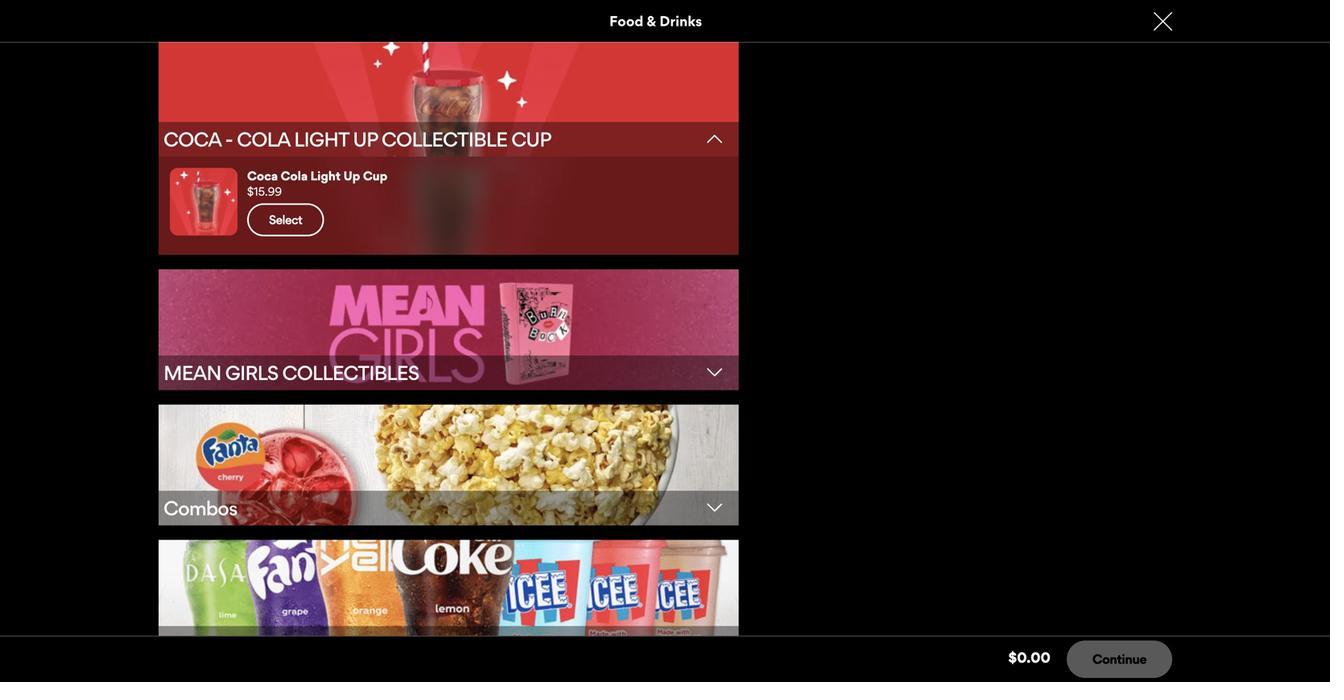 Task type: locate. For each thing, give the bounding box(es) containing it.
light
[[311, 168, 341, 183]]

coca - cola light up collectible cup
[[163, 127, 551, 151]]

click to expand this list image inside coca - cola light up collectible cup button
[[692, 131, 738, 146]]

light
[[294, 127, 349, 151]]

combos image image
[[159, 405, 739, 526]]

amc loungefly popcorn bag image image
[[159, 0, 739, 22]]

click to expand this list image inside mean girls collectibles button
[[692, 365, 738, 380]]

cola
[[237, 127, 290, 151]]

4 click to expand this list image from the top
[[692, 635, 738, 650]]

mean
[[163, 361, 221, 385]]

1 click to expand this list image from the top
[[692, 131, 738, 146]]

coca - cola light up collectible cup button
[[159, 36, 739, 160]]

click to expand this list image inside beverages button
[[692, 635, 738, 650]]

click to expand this list image inside the combos button
[[692, 500, 738, 515]]

click to expand this list image for combos
[[692, 500, 738, 515]]

3 click to expand this list image from the top
[[692, 500, 738, 515]]

$15.99
[[247, 185, 282, 199]]

coca
[[247, 168, 278, 183]]

beverages button
[[159, 540, 739, 661]]

click to expand this list image
[[692, 131, 738, 146], [692, 365, 738, 380], [692, 500, 738, 515], [692, 635, 738, 650]]

collectibles
[[282, 361, 419, 385]]

2 click to expand this list image from the top
[[692, 365, 738, 380]]

coca - cola light up collectible cup image image
[[159, 36, 739, 157]]

select
[[269, 212, 302, 227]]

$0.00
[[1009, 649, 1051, 666]]



Task type: describe. For each thing, give the bounding box(es) containing it.
cup
[[363, 168, 388, 183]]

cookie consent banner dialog
[[0, 639, 1330, 682]]

click to expand this list image for coca - cola light up collectible cup
[[692, 131, 738, 146]]

mean girls collectibles image image
[[159, 270, 739, 390]]

combos
[[163, 496, 237, 520]]

collectible
[[382, 127, 507, 151]]

select button
[[247, 203, 324, 236]]

beverages image image
[[159, 540, 739, 661]]

beverages
[[163, 631, 253, 656]]

mean girls collectibles
[[163, 361, 419, 385]]

cola
[[281, 168, 308, 183]]

coca
[[163, 127, 221, 151]]

up
[[353, 127, 378, 151]]

-
[[225, 127, 233, 151]]

click to expand this list image for mean girls collectibles
[[692, 365, 738, 380]]

girls
[[225, 361, 278, 385]]

coca cola light up cup $15.99
[[247, 168, 388, 199]]

up
[[344, 168, 360, 183]]

click to expand this list image for beverages
[[692, 635, 738, 650]]

cup
[[511, 127, 551, 151]]

mean girls collectibles button
[[159, 270, 739, 394]]

combos button
[[159, 405, 739, 529]]



Task type: vqa. For each thing, say whether or not it's contained in the screenshot.
&
no



